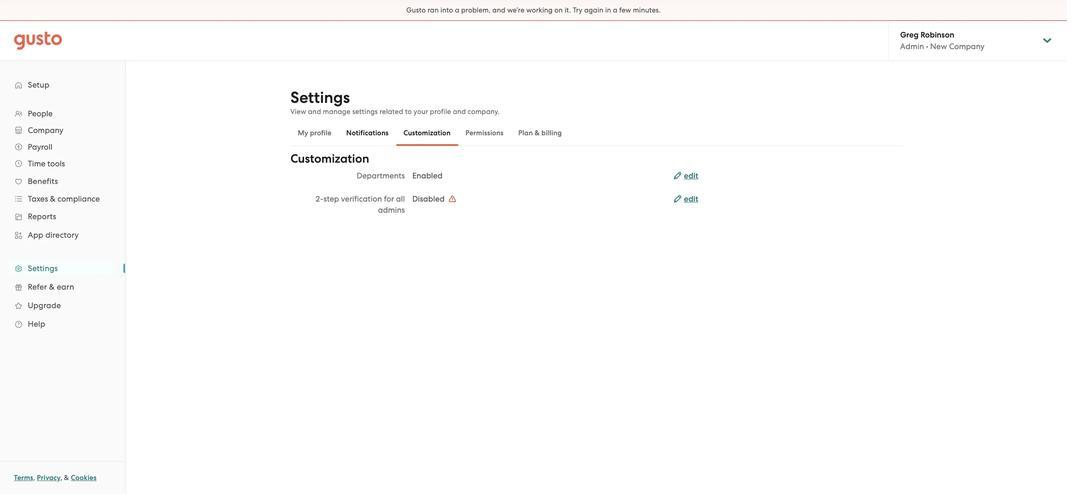 Task type: vqa. For each thing, say whether or not it's contained in the screenshot.
profile
yes



Task type: locate. For each thing, give the bounding box(es) containing it.
benefits
[[28, 177, 58, 186]]

profile right your
[[430, 108, 451, 116]]

1 vertical spatial edit
[[684, 194, 699, 204]]

0 vertical spatial profile
[[430, 108, 451, 116]]

0 horizontal spatial a
[[455, 6, 460, 14]]

1 edit from the top
[[684, 171, 699, 181]]

and right view
[[308, 108, 321, 116]]

customization down my profile button
[[291, 152, 369, 166]]

0 horizontal spatial profile
[[310, 129, 332, 137]]

notifications
[[346, 129, 389, 137]]

, left cookies at the left of page
[[60, 474, 62, 482]]

customization
[[404, 129, 451, 137], [291, 152, 369, 166]]

settings for settings view and manage settings related to your profile and company.
[[291, 88, 350, 107]]

0 vertical spatial company
[[950, 42, 985, 51]]

admin
[[901, 42, 925, 51]]

settings tabs tab list
[[291, 120, 903, 146]]

1 a from the left
[[455, 6, 460, 14]]

2-step verification for all admins
[[316, 194, 405, 215]]

permissions
[[466, 129, 504, 137]]

upgrade link
[[9, 297, 116, 314]]

list
[[0, 105, 125, 333]]

2 edit from the top
[[684, 194, 699, 204]]

settings inside settings view and manage settings related to your profile and company.
[[291, 88, 350, 107]]

company down people at top left
[[28, 126, 63, 135]]

0 vertical spatial edit button
[[674, 171, 699, 182]]

1 vertical spatial profile
[[310, 129, 332, 137]]

2 edit button from the top
[[674, 194, 699, 205]]

it.
[[565, 6, 571, 14]]

& left cookies at the left of page
[[64, 474, 69, 482]]

settings
[[291, 88, 350, 107], [28, 264, 58, 273]]

my profile
[[298, 129, 332, 137]]

0 vertical spatial customization
[[404, 129, 451, 137]]

0 vertical spatial edit
[[684, 171, 699, 181]]

company.
[[468, 108, 500, 116]]

company
[[950, 42, 985, 51], [28, 126, 63, 135]]

settings link
[[9, 260, 116, 277]]

my profile button
[[291, 122, 339, 144]]

privacy link
[[37, 474, 60, 482]]

1 horizontal spatial settings
[[291, 88, 350, 107]]

& for compliance
[[50, 194, 56, 204]]

and
[[493, 6, 506, 14], [308, 108, 321, 116], [453, 108, 466, 116]]

cookies button
[[71, 473, 97, 484]]

1 horizontal spatial and
[[453, 108, 466, 116]]

people
[[28, 109, 53, 118]]

0 horizontal spatial settings
[[28, 264, 58, 273]]

& right plan
[[535, 129, 540, 137]]

refer
[[28, 282, 47, 292]]

1 horizontal spatial company
[[950, 42, 985, 51]]

related
[[380, 108, 404, 116]]

1 horizontal spatial profile
[[430, 108, 451, 116]]

settings up refer
[[28, 264, 58, 273]]

greg robinson admin • new company
[[901, 30, 985, 51]]

a right the into
[[455, 6, 460, 14]]

1 vertical spatial edit button
[[674, 194, 699, 205]]

profile inside button
[[310, 129, 332, 137]]

ran
[[428, 6, 439, 14]]

permissions button
[[458, 122, 511, 144]]

profile right my
[[310, 129, 332, 137]]

payroll
[[28, 142, 52, 152]]

& inside button
[[535, 129, 540, 137]]

to
[[405, 108, 412, 116]]

edit button
[[674, 171, 699, 182], [674, 194, 699, 205]]

& right taxes at top left
[[50, 194, 56, 204]]

, left privacy link
[[33, 474, 35, 482]]

tools
[[47, 159, 65, 168]]

0 horizontal spatial ,
[[33, 474, 35, 482]]

edit button for enabled
[[674, 171, 699, 182]]

settings inside settings link
[[28, 264, 58, 273]]

compliance
[[58, 194, 100, 204]]

few
[[620, 6, 631, 14]]

terms , privacy , & cookies
[[14, 474, 97, 482]]

edit
[[684, 171, 699, 181], [684, 194, 699, 204]]

help link
[[9, 316, 116, 333]]

& for earn
[[49, 282, 55, 292]]

0 horizontal spatial company
[[28, 126, 63, 135]]

a
[[455, 6, 460, 14], [613, 6, 618, 14]]

plan & billing button
[[511, 122, 570, 144]]

all
[[396, 194, 405, 204]]

on
[[555, 6, 563, 14]]

0 vertical spatial settings
[[291, 88, 350, 107]]

and left we're
[[493, 6, 506, 14]]

& left earn
[[49, 282, 55, 292]]

new
[[931, 42, 948, 51]]

,
[[33, 474, 35, 482], [60, 474, 62, 482]]

profile
[[430, 108, 451, 116], [310, 129, 332, 137]]

profile inside settings view and manage settings related to your profile and company.
[[430, 108, 451, 116]]

gusto
[[407, 6, 426, 14]]

1 horizontal spatial a
[[613, 6, 618, 14]]

enabled
[[412, 171, 443, 180]]

1 horizontal spatial customization
[[404, 129, 451, 137]]

company right new
[[950, 42, 985, 51]]

1 horizontal spatial ,
[[60, 474, 62, 482]]

1 , from the left
[[33, 474, 35, 482]]

taxes & compliance
[[28, 194, 100, 204]]

and left company.
[[453, 108, 466, 116]]

home image
[[14, 31, 62, 50]]

benefits link
[[9, 173, 116, 190]]

admins
[[378, 205, 405, 215]]

people button
[[9, 105, 116, 122]]

a right in
[[613, 6, 618, 14]]

0 horizontal spatial and
[[308, 108, 321, 116]]

settings up manage
[[291, 88, 350, 107]]

1 edit button from the top
[[674, 171, 699, 182]]

departments
[[357, 171, 405, 180]]

gusto navigation element
[[0, 61, 125, 348]]

1 vertical spatial company
[[28, 126, 63, 135]]

1 vertical spatial settings
[[28, 264, 58, 273]]

1 vertical spatial customization
[[291, 152, 369, 166]]

2 , from the left
[[60, 474, 62, 482]]

&
[[535, 129, 540, 137], [50, 194, 56, 204], [49, 282, 55, 292], [64, 474, 69, 482]]

privacy
[[37, 474, 60, 482]]

your
[[414, 108, 428, 116]]

upgrade
[[28, 301, 61, 310]]

customization down your
[[404, 129, 451, 137]]

& inside "dropdown button"
[[50, 194, 56, 204]]

problem,
[[461, 6, 491, 14]]

manage
[[323, 108, 351, 116]]

time tools
[[28, 159, 65, 168]]

try
[[573, 6, 583, 14]]



Task type: describe. For each thing, give the bounding box(es) containing it.
time
[[28, 159, 45, 168]]

edit button for disabled
[[674, 194, 699, 205]]

robinson
[[921, 30, 955, 40]]

my
[[298, 129, 308, 137]]

refer & earn link
[[9, 279, 116, 295]]

notifications button
[[339, 122, 396, 144]]

step
[[324, 194, 339, 204]]

billing
[[542, 129, 562, 137]]

edit for enabled
[[684, 171, 699, 181]]

app directory link
[[9, 227, 116, 243]]

settings view and manage settings related to your profile and company.
[[291, 88, 500, 116]]

edit for disabled
[[684, 194, 699, 204]]

greg
[[901, 30, 919, 40]]

app directory
[[28, 230, 79, 240]]

company inside greg robinson admin • new company
[[950, 42, 985, 51]]

refer & earn
[[28, 282, 74, 292]]

in
[[606, 6, 612, 14]]

earn
[[57, 282, 74, 292]]

taxes
[[28, 194, 48, 204]]

2 a from the left
[[613, 6, 618, 14]]

•
[[926, 42, 929, 51]]

for
[[384, 194, 394, 204]]

reports
[[28, 212, 56, 221]]

terms
[[14, 474, 33, 482]]

minutes.
[[633, 6, 661, 14]]

plan & billing
[[519, 129, 562, 137]]

reports link
[[9, 208, 116, 225]]

working
[[527, 6, 553, 14]]

help
[[28, 320, 45, 329]]

payroll button
[[9, 139, 116, 155]]

setup link
[[9, 77, 116, 93]]

terms link
[[14, 474, 33, 482]]

view
[[291, 108, 306, 116]]

company button
[[9, 122, 116, 139]]

& for billing
[[535, 129, 540, 137]]

verification
[[341, 194, 382, 204]]

settings for settings
[[28, 264, 58, 273]]

2-
[[316, 194, 324, 204]]

setup
[[28, 80, 49, 90]]

directory
[[45, 230, 79, 240]]

2 horizontal spatial and
[[493, 6, 506, 14]]

into
[[441, 6, 453, 14]]

plan
[[519, 129, 533, 137]]

list containing people
[[0, 105, 125, 333]]

taxes & compliance button
[[9, 191, 116, 207]]

0 horizontal spatial customization
[[291, 152, 369, 166]]

module__icon___go7vc image
[[449, 195, 456, 203]]

gusto ran into a problem, and we're working on it. try again in a few minutes.
[[407, 6, 661, 14]]

we're
[[508, 6, 525, 14]]

time tools button
[[9, 155, 116, 172]]

company inside dropdown button
[[28, 126, 63, 135]]

settings
[[352, 108, 378, 116]]

again
[[585, 6, 604, 14]]

disabled
[[412, 194, 447, 204]]

cookies
[[71, 474, 97, 482]]

customization inside 'button'
[[404, 129, 451, 137]]

customization button
[[396, 122, 458, 144]]

app
[[28, 230, 43, 240]]



